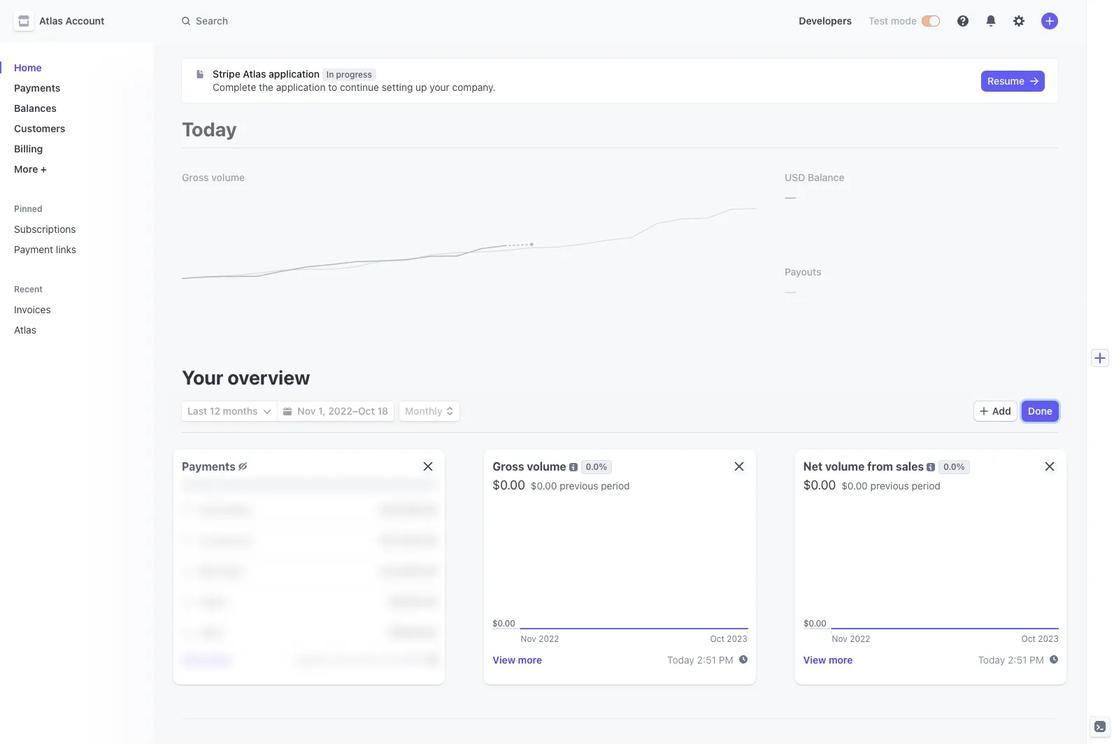 Task type: vqa. For each thing, say whether or not it's contained in the screenshot.
"text box"
no



Task type: describe. For each thing, give the bounding box(es) containing it.
test
[[869, 15, 889, 27]]

balances link
[[8, 97, 143, 120]]

net volume from sales
[[804, 460, 924, 473]]

view for gross volume
[[493, 654, 516, 666]]

12
[[210, 405, 220, 417]]

usd
[[785, 171, 806, 183]]

payments grid
[[182, 495, 437, 649]]

last 12 months
[[188, 405, 258, 417]]

customers link
[[8, 117, 143, 140]]

progress
[[336, 69, 372, 80]]

1,
[[318, 405, 326, 417]]

invoices link
[[8, 298, 123, 321]]

0 vertical spatial gross
[[182, 171, 209, 183]]

invoices
[[14, 304, 51, 316]]

balance
[[808, 171, 845, 183]]

last
[[188, 405, 207, 417]]

add button
[[975, 402, 1017, 421]]

svg image for last 12 months
[[263, 407, 272, 416]]

payments link
[[8, 76, 143, 99]]

svg image for resume
[[1031, 77, 1039, 85]]

0 horizontal spatial gross volume
[[182, 171, 245, 183]]

add
[[993, 405, 1012, 417]]

company.
[[452, 81, 496, 93]]

billing
[[14, 143, 43, 155]]

1 horizontal spatial svg image
[[284, 407, 292, 416]]

overview
[[228, 366, 310, 389]]

payment
[[14, 243, 53, 255]]

1 $5000.00 from the top
[[389, 596, 437, 608]]

subscriptions link
[[8, 218, 143, 241]]

search
[[196, 15, 228, 27]]

payment links link
[[8, 238, 143, 261]]

view more for gross
[[493, 654, 542, 666]]

period for net volume from sales
[[912, 480, 941, 492]]

more +
[[14, 163, 47, 175]]

months
[[223, 405, 258, 417]]

1 vertical spatial application
[[276, 81, 326, 93]]

18
[[377, 405, 388, 417]]

customers
[[14, 122, 65, 134]]

view more for net
[[804, 654, 853, 666]]

1 more from the left
[[207, 654, 231, 666]]

1 view from the left
[[182, 654, 205, 666]]

2 $5000.00 from the top
[[389, 627, 437, 638]]

account
[[65, 15, 105, 27]]

usd balance —
[[785, 171, 845, 205]]

mode
[[891, 15, 917, 27]]

links
[[56, 243, 76, 255]]

$0.00 $0.00 previous period for net volume from sales
[[804, 478, 941, 493]]

Search search field
[[174, 8, 568, 34]]

in
[[327, 69, 334, 80]]

nov
[[298, 405, 316, 417]]

done
[[1028, 405, 1053, 417]]

+
[[41, 163, 47, 175]]

your
[[430, 81, 450, 93]]

— inside the usd balance —
[[785, 189, 797, 205]]

help image
[[958, 15, 969, 27]]

home
[[14, 62, 42, 73]]

the
[[259, 81, 274, 93]]

view for net volume from sales
[[804, 654, 827, 666]]

subscriptions
[[14, 223, 76, 235]]

resume
[[988, 75, 1025, 87]]

more for gross volume
[[518, 654, 542, 666]]

complete
[[213, 81, 256, 93]]

payment links
[[14, 243, 76, 255]]

1 horizontal spatial payments
[[182, 460, 236, 473]]

atlas for atlas "link"
[[14, 324, 36, 336]]

1 vertical spatial gross volume
[[493, 460, 567, 473]]



Task type: locate. For each thing, give the bounding box(es) containing it.
more
[[14, 163, 38, 175]]

$0.00 $0.00 previous period for gross volume
[[493, 478, 630, 493]]

2 $0.00 $0.00 previous period from the left
[[804, 478, 941, 493]]

0 horizontal spatial volume
[[211, 171, 245, 183]]

$15,000.00
[[380, 565, 437, 577]]

1 horizontal spatial volume
[[527, 460, 567, 473]]

atlas
[[39, 15, 63, 27], [243, 68, 266, 80], [14, 324, 36, 336]]

0 vertical spatial svg image
[[196, 70, 204, 78]]

1 vertical spatial svg image
[[263, 407, 272, 416]]

application
[[269, 68, 320, 80], [276, 81, 326, 93]]

up
[[416, 81, 427, 93]]

2022
[[328, 405, 352, 417]]

1 vertical spatial svg image
[[284, 407, 292, 416]]

your overview
[[182, 366, 310, 389]]

$0.00
[[493, 478, 525, 493], [804, 478, 836, 493], [531, 480, 557, 492], [842, 480, 868, 492]]

2 horizontal spatial view more
[[804, 654, 853, 666]]

application left the to
[[276, 81, 326, 93]]

view more link
[[182, 654, 231, 666], [493, 654, 542, 666], [804, 654, 853, 666]]

setting
[[382, 81, 413, 93]]

1 view more from the left
[[182, 654, 231, 666]]

2 view more from the left
[[493, 654, 542, 666]]

$5000.00
[[389, 596, 437, 608], [389, 627, 437, 638]]

atlas inside button
[[39, 15, 63, 27]]

1 horizontal spatial view more
[[493, 654, 542, 666]]

2 horizontal spatial view
[[804, 654, 827, 666]]

application up the
[[269, 68, 320, 80]]

atlas left account
[[39, 15, 63, 27]]

stripe atlas application in progress complete the application to continue setting up your company.
[[213, 68, 496, 93]]

1 horizontal spatial gross volume
[[493, 460, 567, 473]]

figure
[[182, 209, 757, 279], [182, 209, 757, 279]]

balances
[[14, 102, 57, 114]]

0 horizontal spatial view more
[[182, 654, 231, 666]]

period for gross volume
[[601, 480, 630, 492]]

0 horizontal spatial payments
[[14, 82, 60, 94]]

stripe
[[213, 68, 240, 80]]

nov 1, 2022 – oct 18
[[298, 405, 388, 417]]

sales
[[896, 460, 924, 473]]

0 horizontal spatial view more link
[[182, 654, 231, 666]]

0 horizontal spatial atlas
[[14, 324, 36, 336]]

$22,000.00
[[380, 534, 437, 546]]

payouts
[[785, 266, 822, 278]]

1 horizontal spatial period
[[912, 480, 941, 492]]

previous for gross volume
[[560, 480, 599, 492]]

–
[[352, 405, 358, 417]]

1 horizontal spatial view more link
[[493, 654, 542, 666]]

1 vertical spatial payments
[[182, 460, 236, 473]]

settings image
[[1014, 15, 1025, 27]]

1 vertical spatial $5000.00
[[389, 627, 437, 638]]

atlas for atlas account
[[39, 15, 63, 27]]

billing link
[[8, 137, 143, 160]]

home link
[[8, 56, 143, 79]]

pinned
[[14, 204, 42, 214]]

today
[[182, 118, 237, 141]]

view more link for net
[[804, 654, 853, 666]]

svg image inside resume link
[[1031, 77, 1039, 85]]

— down usd at the top
[[785, 189, 797, 205]]

1 horizontal spatial svg image
[[1031, 77, 1039, 85]]

1 horizontal spatial gross
[[493, 460, 524, 473]]

0 vertical spatial svg image
[[1031, 77, 1039, 85]]

more for net volume from sales
[[829, 654, 853, 666]]

payouts —
[[785, 266, 822, 299]]

2 — from the top
[[785, 283, 797, 299]]

last 12 months button
[[182, 402, 277, 421]]

3 view from the left
[[804, 654, 827, 666]]

volume
[[211, 171, 245, 183], [527, 460, 567, 473], [826, 460, 865, 473]]

payments
[[14, 82, 60, 94], [182, 460, 236, 473]]

view more
[[182, 654, 231, 666], [493, 654, 542, 666], [804, 654, 853, 666]]

payments inside core navigation links element
[[14, 82, 60, 94]]

1 previous from the left
[[560, 480, 599, 492]]

done button
[[1023, 402, 1059, 421]]

0 vertical spatial payments
[[14, 82, 60, 94]]

recent navigation links element
[[0, 283, 154, 341]]

toolbar containing add
[[975, 402, 1059, 421]]

1 horizontal spatial view
[[493, 654, 516, 666]]

0 vertical spatial application
[[269, 68, 320, 80]]

atlas inside "link"
[[14, 324, 36, 336]]

2 period from the left
[[912, 480, 941, 492]]

your
[[182, 366, 224, 389]]

atlas inside the stripe atlas application in progress complete the application to continue setting up your company.
[[243, 68, 266, 80]]

more
[[207, 654, 231, 666], [518, 654, 542, 666], [829, 654, 853, 666]]

0 vertical spatial —
[[785, 189, 797, 205]]

0 horizontal spatial $0.00 $0.00 previous period
[[493, 478, 630, 493]]

developers link
[[794, 10, 858, 32]]

1 vertical spatial gross
[[493, 460, 524, 473]]

0 horizontal spatial gross
[[182, 171, 209, 183]]

svg image
[[196, 70, 204, 78], [284, 407, 292, 416]]

—
[[785, 189, 797, 205], [785, 283, 797, 299]]

view
[[182, 654, 205, 666], [493, 654, 516, 666], [804, 654, 827, 666]]

0 horizontal spatial previous
[[560, 480, 599, 492]]

2 horizontal spatial atlas
[[243, 68, 266, 80]]

2 previous from the left
[[871, 480, 909, 492]]

2 horizontal spatial view more link
[[804, 654, 853, 666]]

svg image left nov
[[284, 407, 292, 416]]

1 horizontal spatial $0.00 $0.00 previous period
[[804, 478, 941, 493]]

0 vertical spatial $5000.00
[[389, 596, 437, 608]]

payments up balances
[[14, 82, 60, 94]]

— down payouts
[[785, 283, 797, 299]]

svg image right months
[[263, 407, 272, 416]]

2 vertical spatial atlas
[[14, 324, 36, 336]]

1 vertical spatial —
[[785, 283, 797, 299]]

atlas account
[[39, 15, 105, 27]]

— inside "payouts —"
[[785, 283, 797, 299]]

previous
[[560, 480, 599, 492], [871, 480, 909, 492]]

1 — from the top
[[785, 189, 797, 205]]

recent
[[14, 284, 43, 295]]

continue
[[340, 81, 379, 93]]

0 horizontal spatial view
[[182, 654, 205, 666]]

svg image right resume
[[1031, 77, 1039, 85]]

2 horizontal spatial more
[[829, 654, 853, 666]]

test mode
[[869, 15, 917, 27]]

view more link for gross
[[493, 654, 542, 666]]

svg image left stripe
[[196, 70, 204, 78]]

svg image inside last 12 months popup button
[[263, 407, 272, 416]]

1 period from the left
[[601, 480, 630, 492]]

2 view from the left
[[493, 654, 516, 666]]

pinned element
[[8, 218, 143, 261]]

payments down 12
[[182, 460, 236, 473]]

atlas account button
[[14, 11, 119, 31]]

recent element
[[0, 298, 154, 341]]

$25,000.00
[[380, 503, 437, 515]]

gross
[[182, 171, 209, 183], [493, 460, 524, 473]]

atlas link
[[8, 318, 123, 341]]

core navigation links element
[[8, 56, 143, 181]]

1 $0.00 $0.00 previous period from the left
[[493, 478, 630, 493]]

1 vertical spatial atlas
[[243, 68, 266, 80]]

svg image
[[1031, 77, 1039, 85], [263, 407, 272, 416]]

oct
[[358, 405, 375, 417]]

atlas down invoices
[[14, 324, 36, 336]]

2 more from the left
[[518, 654, 542, 666]]

to
[[328, 81, 337, 93]]

previous for net volume from sales
[[871, 480, 909, 492]]

developers
[[799, 15, 852, 27]]

2 view more link from the left
[[493, 654, 542, 666]]

3 more from the left
[[829, 654, 853, 666]]

0 horizontal spatial svg image
[[196, 70, 204, 78]]

1 horizontal spatial more
[[518, 654, 542, 666]]

0 horizontal spatial period
[[601, 480, 630, 492]]

net
[[804, 460, 823, 473]]

Search text field
[[174, 8, 568, 34]]

gross volume
[[182, 171, 245, 183], [493, 460, 567, 473]]

pinned navigation links element
[[8, 203, 143, 261]]

toolbar
[[975, 402, 1059, 421]]

$0.00 $0.00 previous period
[[493, 478, 630, 493], [804, 478, 941, 493]]

0 horizontal spatial svg image
[[263, 407, 272, 416]]

period
[[601, 480, 630, 492], [912, 480, 941, 492]]

0 horizontal spatial more
[[207, 654, 231, 666]]

0 vertical spatial gross volume
[[182, 171, 245, 183]]

1 view more link from the left
[[182, 654, 231, 666]]

atlas up the
[[243, 68, 266, 80]]

resume link
[[982, 71, 1045, 91]]

2 horizontal spatial volume
[[826, 460, 865, 473]]

0 vertical spatial atlas
[[39, 15, 63, 27]]

from
[[868, 460, 894, 473]]

1 horizontal spatial previous
[[871, 480, 909, 492]]

1 horizontal spatial atlas
[[39, 15, 63, 27]]

3 view more link from the left
[[804, 654, 853, 666]]

3 view more from the left
[[804, 654, 853, 666]]



